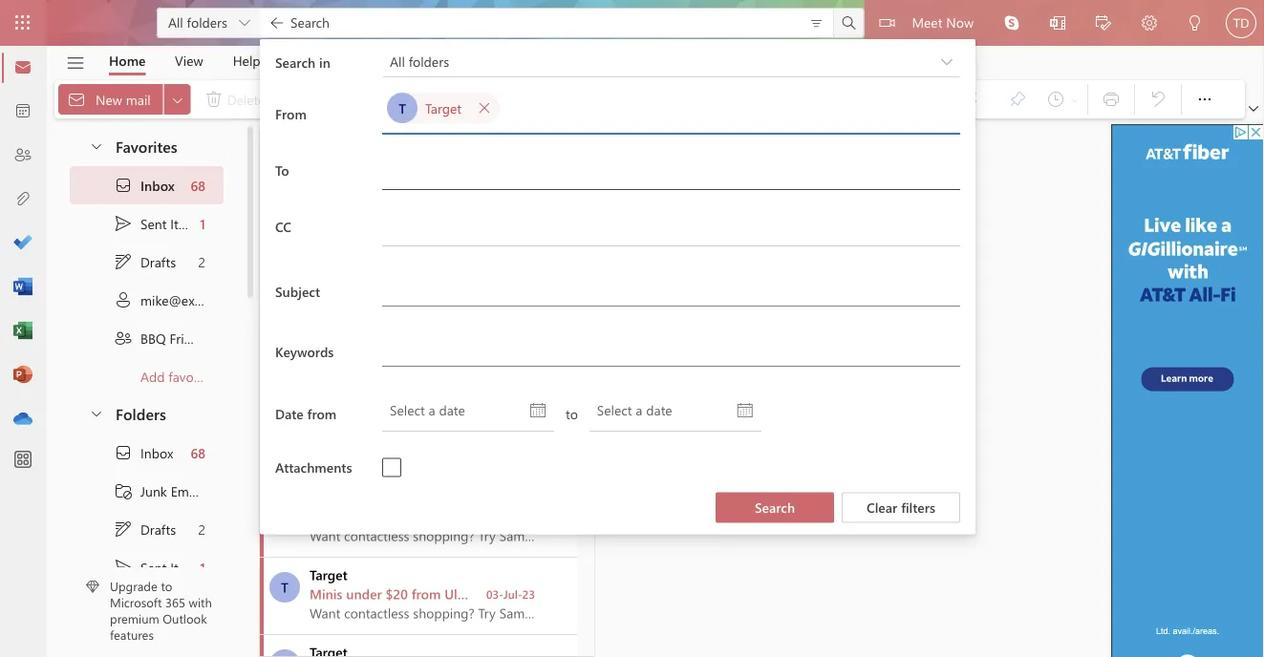 Task type: describe. For each thing, give the bounding box(es) containing it.
🚨
[[464, 353, 478, 371]]


[[1050, 15, 1066, 31]]

mail
[[126, 90, 151, 108]]

 inside the "favorites" tree
[[114, 214, 133, 233]]

are
[[411, 353, 430, 371]]

target up the minis
[[310, 566, 348, 584]]

meet
[[912, 13, 943, 31]]

 button
[[1127, 0, 1173, 48]]

summer
[[310, 431, 359, 448]]

to inside upgrade to microsoft 365 with premium outlook features
[[161, 578, 172, 595]]

2 select from the left
[[597, 401, 632, 419]]

1  tree item from the top
[[70, 205, 224, 243]]

onedrive image
[[13, 410, 32, 429]]

search in
[[275, 53, 331, 71]]

microsoft
[[110, 594, 162, 611]]

 button
[[834, 8, 864, 38]]

1 for first  tree item from the top of the page
[[200, 215, 205, 232]]

files image
[[13, 190, 32, 209]]

here.
[[451, 276, 481, 293]]

keywords
[[275, 342, 334, 360]]

 mike@example.com
[[114, 291, 259, 310]]

Select a conversation checkbox
[[264, 403, 310, 448]]


[[809, 16, 824, 31]]

td
[[1234, 15, 1249, 30]]

home
[[109, 52, 146, 69]]

clear
[[867, 499, 898, 517]]

target image inside select a conversation checkbox
[[270, 418, 300, 448]]

Search field
[[289, 12, 794, 32]]

to do image
[[13, 234, 32, 253]]

prices
[[435, 431, 470, 448]]

2  from the left
[[738, 403, 753, 419]]

favorites tree item
[[70, 128, 224, 166]]

 button
[[56, 47, 95, 79]]

friends
[[170, 329, 212, 347]]

 for 
[[114, 520, 133, 539]]

 button for favorites
[[79, 128, 112, 163]]

favorite
[[169, 368, 213, 385]]

 junk email
[[114, 482, 202, 501]]

subject
[[275, 282, 320, 300]]


[[1004, 15, 1020, 31]]

 banner
[[0, 0, 1264, 48]]

target inside target summer groceries at prices you'll love 🍉
[[310, 411, 346, 429]]

home button
[[95, 46, 160, 76]]

23 for ulta
[[522, 587, 535, 602]]

inbox for second '' tree item from the bottom
[[140, 177, 175, 194]]


[[114, 329, 133, 348]]

2 select a date from the left
[[597, 401, 673, 419]]

03-
[[486, 587, 504, 602]]

 button for folders
[[79, 396, 112, 431]]

 button
[[1035, 0, 1081, 48]]

✨
[[575, 585, 589, 603]]


[[1249, 104, 1259, 114]]

now
[[946, 13, 974, 31]]

 inbox for 1st '' tree item from the bottom
[[114, 443, 173, 463]]

add favorite tree item
[[70, 357, 224, 396]]

www.aaafoodequipment2.com ad
[[310, 179, 506, 197]]

target up stanley
[[310, 334, 346, 352]]

t for target icon inside the select a conversation checkbox
[[281, 424, 289, 442]]

 button
[[164, 84, 191, 115]]

Search Scope Selector. field
[[157, 8, 260, 38]]

favorites tree
[[70, 120, 259, 396]]

premium features image
[[86, 581, 99, 594]]

2 target image from the top
[[270, 340, 300, 371]]

 button
[[805, 11, 828, 34]]

from
[[275, 104, 307, 122]]

 for 
[[114, 252, 133, 271]]

list inside application
[[382, 81, 961, 124]]

 button
[[469, 93, 500, 123]]

2 for 
[[198, 253, 205, 271]]

attachments
[[275, 459, 352, 476]]

 tree item
[[70, 319, 224, 357]]

minis under $20 from ulta beauty at target ✨
[[310, 585, 589, 603]]

outlook
[[163, 610, 207, 627]]

$20
[[386, 585, 408, 603]]

2 select a conversation checkbox from the top
[[264, 636, 310, 658]]

message list section
[[260, 122, 594, 658]]

features
[[110, 627, 154, 643]]

 sent items 1 for 1st  tree item from the bottom
[[114, 558, 205, 577]]

23 for 🚨
[[523, 355, 535, 370]]


[[67, 90, 86, 109]]

add favorite
[[140, 368, 213, 385]]

new
[[96, 90, 122, 108]]

left-rail-appbar navigation
[[4, 46, 42, 442]]

03-jul-23
[[486, 587, 535, 602]]

clear filters
[[867, 499, 936, 517]]

to
[[275, 161, 289, 178]]

tab list inside application
[[95, 46, 275, 76]]

tree containing 
[[70, 434, 224, 658]]

filters
[[901, 499, 936, 517]]

 button
[[1245, 99, 1263, 119]]

1  from the left
[[530, 403, 546, 419]]

application containing favorites
[[0, 0, 1264, 658]]

search for search in
[[275, 53, 316, 71]]


[[114, 482, 133, 501]]

favorites
[[116, 135, 177, 156]]

t for 2nd target image from the top
[[281, 346, 289, 364]]

0 vertical spatial target image
[[387, 93, 418, 123]]

ulta
[[445, 585, 469, 603]]

word image
[[13, 278, 32, 297]]

End date of search field
[[590, 396, 762, 426]]

1 vertical spatial at
[[518, 585, 530, 603]]

powerpoint image
[[13, 366, 32, 385]]

1 for 1st  tree item from the bottom
[[200, 559, 205, 577]]

stanley tumblers are back 🚨
[[310, 353, 478, 371]]

 drafts for 
[[114, 520, 176, 539]]

view button
[[161, 46, 218, 76]]

email
[[171, 482, 202, 500]]


[[114, 291, 133, 310]]

2 date from the left
[[646, 401, 673, 419]]

sent inside tree
[[140, 559, 167, 577]]

td button
[[1219, 0, 1264, 46]]

junk
[[140, 482, 167, 500]]

🍉
[[536, 431, 550, 448]]


[[270, 15, 285, 30]]

upgrade
[[110, 578, 158, 595]]

folders for search scope selector. field
[[409, 52, 449, 70]]

06-
[[488, 355, 505, 370]]

in
[[319, 53, 331, 71]]


[[1188, 15, 1203, 31]]

mike@example.com
[[140, 291, 259, 309]]

select a conversation checkbox containing t
[[264, 248, 310, 293]]



Task type: vqa. For each thing, say whether or not it's contained in the screenshot.


Task type: locate. For each thing, give the bounding box(es) containing it.
1 vertical spatial all
[[390, 52, 405, 70]]

0 horizontal spatial 
[[530, 403, 546, 419]]

2  tree item from the top
[[70, 434, 224, 472]]

1 vertical spatial  sent items 1
[[114, 558, 205, 577]]

at right 03-
[[518, 585, 530, 603]]

sent down favorites tree item
[[140, 215, 167, 232]]

inbox
[[140, 177, 175, 194], [140, 444, 173, 462]]

2 for 
[[198, 521, 205, 538]]

1 1 from the top
[[200, 215, 205, 232]]

 tree item down junk
[[70, 510, 224, 549]]

target image left the your
[[270, 263, 300, 293]]

 tree item down favorites on the left top of page
[[70, 166, 224, 205]]

 inbox for second '' tree item from the bottom
[[114, 176, 175, 195]]

 sent items 1 inside the "favorites" tree
[[114, 214, 205, 233]]

0 vertical spatial select a conversation checkbox
[[264, 326, 310, 371]]

www.aaafoodequipment2.com
[[310, 179, 495, 197]]

0 vertical spatial from
[[307, 405, 337, 423]]

2 vertical spatial target image
[[270, 572, 300, 603]]

0 vertical spatial drafts
[[140, 253, 176, 271]]

t up www.aaafoodequipment2.com
[[399, 99, 406, 117]]

0 vertical spatial 
[[170, 92, 185, 107]]

1 select a conversation checkbox from the top
[[264, 248, 310, 293]]

jul- for ulta
[[504, 587, 522, 602]]

1 inbox from the top
[[140, 177, 175, 194]]

 tree item up ''
[[70, 243, 224, 281]]

weekly
[[369, 276, 413, 293]]

 down  new mail
[[89, 138, 104, 153]]

all
[[168, 13, 183, 31], [390, 52, 405, 70]]

sent inside the "favorites" tree
[[140, 215, 167, 232]]

a up prices
[[429, 401, 435, 419]]

love
[[508, 431, 533, 448]]

68 up email
[[191, 444, 205, 462]]

0 vertical spatial  tree item
[[70, 243, 224, 281]]

inbox for 1st '' tree item from the bottom
[[140, 444, 173, 462]]

list
[[382, 81, 961, 124]]

meet now
[[912, 13, 974, 31]]

excel image
[[13, 322, 32, 341]]

0 vertical spatial to
[[566, 405, 578, 423]]

 inbox
[[114, 176, 175, 195], [114, 443, 173, 463]]

clear filters button
[[842, 493, 961, 523]]

 inbox down favorites tree item
[[114, 176, 175, 195]]

0 horizontal spatial all folders
[[168, 13, 227, 31]]

Search Scope Selector. field
[[382, 47, 961, 78]]

0 vertical spatial items
[[170, 215, 203, 232]]


[[114, 176, 133, 195], [114, 443, 133, 463]]

0 horizontal spatial from
[[307, 405, 337, 423]]

1 horizontal spatial search
[[755, 499, 795, 517]]

0 vertical spatial folders
[[187, 13, 227, 31]]

 right mail
[[170, 92, 185, 107]]

 bbq friends
[[114, 329, 212, 348]]

 inside tree
[[114, 520, 133, 539]]

Select a conversation checkbox
[[264, 326, 310, 371], [264, 558, 310, 603]]

1 date from the left
[[439, 401, 465, 419]]

you'll
[[474, 431, 505, 448]]

all folders up view
[[168, 13, 227, 31]]

t
[[399, 99, 406, 117], [281, 269, 289, 287], [281, 346, 289, 364], [281, 424, 289, 442], [281, 579, 289, 596]]

1 68 from the top
[[191, 177, 205, 194]]

1 horizontal spatial 
[[738, 403, 753, 419]]

 inside tree
[[114, 558, 133, 577]]

all folders inside field
[[168, 13, 227, 31]]

0 vertical spatial  sent items 1
[[114, 214, 205, 233]]

1 vertical spatial 
[[114, 520, 133, 539]]

1 horizontal spatial select a date
[[597, 401, 673, 419]]

0 horizontal spatial at
[[420, 431, 432, 448]]

1
[[200, 215, 205, 232], [200, 559, 205, 577]]

tags group
[[768, 80, 1084, 119]]

 button inside favorites tree item
[[79, 128, 112, 163]]

t left the your
[[281, 269, 289, 287]]

ad
[[494, 182, 506, 194], [417, 276, 434, 293]]

Keywords text field
[[382, 335, 961, 366]]

 tree item up "microsoft"
[[70, 549, 224, 587]]

1 2 from the top
[[198, 253, 205, 271]]

select a conversation checkbox for minis under $20 from ulta beauty at target ✨
[[264, 558, 310, 603]]

items inside the "favorites" tree
[[170, 215, 203, 232]]

inbox inside tree
[[140, 444, 173, 462]]

1 drafts from the top
[[140, 253, 176, 271]]

tab list
[[95, 46, 275, 76]]

From field
[[505, 93, 959, 122]]

 tree item
[[70, 472, 224, 510]]

select down the keywords text box
[[597, 401, 632, 419]]

1 vertical spatial folders
[[409, 52, 449, 70]]

Start date of search field
[[382, 396, 554, 426]]

people image
[[13, 146, 32, 165]]

 down favorites tree item
[[114, 176, 133, 195]]

2  from the top
[[114, 520, 133, 539]]

inbox up  junk email
[[140, 444, 173, 462]]


[[114, 214, 133, 233], [114, 558, 133, 577]]

0 vertical spatial inbox
[[140, 177, 175, 194]]

all folders for search scope selector. field
[[390, 52, 449, 70]]

1 vertical spatial select a conversation checkbox
[[264, 558, 310, 603]]

0 horizontal spatial search
[[275, 53, 316, 71]]

your
[[310, 276, 337, 293]]

 button left folders
[[79, 396, 112, 431]]

move & delete group
[[58, 80, 649, 119]]

select a conversation checkbox left under
[[264, 558, 310, 603]]

drafts up  tree item
[[140, 253, 176, 271]]


[[1096, 15, 1112, 31]]

 button
[[989, 0, 1035, 46]]

1 vertical spatial  tree item
[[70, 434, 224, 472]]

 button
[[79, 128, 112, 163], [79, 396, 112, 431]]

1 vertical spatial 1
[[200, 559, 205, 577]]


[[114, 252, 133, 271], [114, 520, 133, 539]]

 sent items 1 for first  tree item from the top of the page
[[114, 214, 205, 233]]

0 vertical spatial select a conversation checkbox
[[264, 248, 310, 293]]

2 inside the "favorites" tree
[[198, 253, 205, 271]]

more apps image
[[13, 451, 32, 470]]

select a conversation checkbox down cc
[[264, 248, 310, 293]]

folders inside search scope selector. field
[[409, 52, 449, 70]]

1 horizontal spatial from
[[412, 585, 441, 603]]

0 vertical spatial jul-
[[505, 355, 523, 370]]

1  sent items 1 from the top
[[114, 214, 205, 233]]

68
[[191, 177, 205, 194], [191, 444, 205, 462]]

1 vertical spatial  drafts
[[114, 520, 176, 539]]

 sent items 1 inside tree
[[114, 558, 205, 577]]

1  button from the top
[[79, 128, 112, 163]]

1  tree item from the top
[[70, 243, 224, 281]]

list containing t
[[382, 81, 961, 124]]

 down the keywords text box
[[738, 403, 753, 419]]

date down the keywords text box
[[646, 401, 673, 419]]

365
[[165, 594, 185, 611]]

date
[[439, 401, 465, 419], [646, 401, 673, 419]]

1 vertical spatial target image
[[270, 418, 300, 448]]

sent up upgrade
[[140, 559, 167, 577]]

1 horizontal spatial folders
[[409, 52, 449, 70]]

1  from the top
[[114, 176, 133, 195]]

at left prices
[[420, 431, 432, 448]]

drafts inside the "favorites" tree
[[140, 253, 176, 271]]

at inside target summer groceries at prices you'll love 🍉
[[420, 431, 432, 448]]

all for all folders field
[[168, 13, 183, 31]]

 button
[[1081, 0, 1127, 48]]


[[530, 403, 546, 419], [738, 403, 753, 419]]

target up summer at left bottom
[[310, 411, 346, 429]]

cc
[[275, 217, 292, 235]]

stanley
[[310, 353, 352, 371]]

 sent items 1 up  tree item
[[114, 214, 205, 233]]

search button
[[716, 493, 834, 523]]

 inside favorites tree item
[[89, 138, 104, 153]]

23
[[523, 355, 535, 370], [522, 587, 535, 602]]

 drafts up  tree item
[[114, 252, 176, 271]]

1  tree item from the top
[[70, 166, 224, 205]]

select a date up prices
[[390, 401, 465, 419]]

2  from the top
[[114, 558, 133, 577]]

at
[[420, 431, 432, 448], [518, 585, 530, 603]]

 for second '' tree item from the bottom
[[114, 176, 133, 195]]

premium
[[110, 610, 159, 627]]

folders for all folders field
[[187, 13, 227, 31]]

all folders
[[168, 13, 227, 31], [390, 52, 449, 70]]

jul- right 🚨
[[505, 355, 523, 370]]

1 vertical spatial drafts
[[140, 521, 176, 538]]

to
[[566, 405, 578, 423], [161, 578, 172, 595]]

0 vertical spatial 
[[114, 176, 133, 195]]

0 vertical spatial 
[[114, 252, 133, 271]]

under
[[346, 585, 382, 603]]

 inside tree
[[114, 443, 133, 463]]

select a conversation checkbox down the minis
[[264, 636, 310, 658]]

date
[[275, 405, 304, 423]]

0 vertical spatial 
[[114, 214, 133, 233]]

all up move & delete group
[[390, 52, 405, 70]]


[[840, 13, 859, 32]]

with
[[189, 594, 212, 611]]

drafts for 
[[140, 253, 176, 271]]

1 vertical spatial select a conversation checkbox
[[264, 636, 310, 658]]

0 vertical spatial  tree item
[[70, 205, 224, 243]]

upgrade to microsoft 365 with premium outlook features
[[110, 578, 212, 643]]

 tree item
[[70, 205, 224, 243], [70, 549, 224, 587]]

items up 365
[[170, 559, 203, 577]]

 inside folders "tree item"
[[89, 406, 104, 421]]

2 a from the left
[[636, 401, 643, 419]]

0 vertical spatial at
[[420, 431, 432, 448]]

0 vertical spatial 68
[[191, 177, 205, 194]]

0 horizontal spatial all
[[168, 13, 183, 31]]

2 up mike@example.com
[[198, 253, 205, 271]]

1 vertical spatial target image
[[270, 340, 300, 371]]

0 vertical spatial search
[[275, 53, 316, 71]]

1 vertical spatial sent
[[140, 559, 167, 577]]

2  tree item from the top
[[70, 549, 224, 587]]

2 drafts from the top
[[140, 521, 176, 538]]

groceries
[[363, 431, 417, 448]]

68 inside tree
[[191, 444, 205, 462]]

 inside the "favorites" tree
[[114, 252, 133, 271]]

 down the 
[[114, 520, 133, 539]]

1 vertical spatial items
[[170, 559, 203, 577]]

 for folders
[[89, 406, 104, 421]]

2 2 from the top
[[198, 521, 205, 538]]

1 vertical spatial all folders
[[390, 52, 449, 70]]

calendar image
[[13, 102, 32, 121]]

1 sent from the top
[[140, 215, 167, 232]]

 up the 
[[114, 443, 133, 463]]


[[478, 101, 491, 115]]

drafts
[[140, 253, 176, 271], [140, 521, 176, 538]]

1 select a date from the left
[[390, 401, 465, 419]]

drafts inside tree
[[140, 521, 176, 538]]

0 vertical spatial 1
[[200, 215, 205, 232]]

2 sent from the top
[[140, 559, 167, 577]]

 drafts down '' tree item
[[114, 520, 176, 539]]

0 horizontal spatial select
[[390, 401, 425, 419]]

from up summer at left bottom
[[307, 405, 337, 423]]

folders tree item
[[70, 396, 224, 434]]

68 inside the "favorites" tree
[[191, 177, 205, 194]]

jul-
[[505, 355, 523, 370], [504, 587, 522, 602]]

1 vertical spatial 68
[[191, 444, 205, 462]]

date up prices
[[439, 401, 465, 419]]

inbox inside the "favorites" tree
[[140, 177, 175, 194]]

0 horizontal spatial date
[[439, 401, 465, 419]]

0 vertical spatial all folders
[[168, 13, 227, 31]]

 inbox inside tree
[[114, 443, 173, 463]]

 tree item
[[70, 243, 224, 281], [70, 510, 224, 549]]

 button inside folders "tree item"
[[79, 396, 112, 431]]

2  inbox from the top
[[114, 443, 173, 463]]

 inbox inside the "favorites" tree
[[114, 176, 175, 195]]

ad left is
[[417, 276, 434, 293]]

 drafts
[[114, 252, 176, 271], [114, 520, 176, 539]]

 button
[[1186, 80, 1224, 119]]

 tree item for 
[[70, 243, 224, 281]]

from right $20
[[412, 585, 441, 603]]

0 horizontal spatial select a date
[[390, 401, 465, 419]]

2 select a conversation checkbox from the top
[[264, 558, 310, 603]]

2 vertical spatial 
[[89, 406, 104, 421]]

 up upgrade
[[114, 558, 133, 577]]

t down date
[[281, 424, 289, 442]]

drafts down  junk email
[[140, 521, 176, 538]]

2  drafts from the top
[[114, 520, 176, 539]]

2  from the top
[[114, 443, 133, 463]]

0 vertical spatial 2
[[198, 253, 205, 271]]

1  from the top
[[114, 252, 133, 271]]

select a conversation checkbox down the subject
[[264, 326, 310, 371]]

1 vertical spatial 
[[114, 558, 133, 577]]

add
[[140, 368, 165, 385]]

all inside field
[[168, 13, 183, 31]]

 for favorites
[[89, 138, 104, 153]]

0 horizontal spatial to
[[161, 578, 172, 595]]

1 select a conversation checkbox from the top
[[264, 326, 310, 371]]

 tree item down favorites tree item
[[70, 205, 224, 243]]

t for second target image from the bottom of the message list no conversations selected list box
[[281, 269, 289, 287]]

message list no conversations selected list box
[[260, 170, 594, 658]]

0 vertical spatial ad
[[494, 182, 506, 194]]

bbq
[[140, 329, 166, 347]]

1 vertical spatial  tree item
[[70, 549, 224, 587]]

all for search scope selector. field
[[390, 52, 405, 70]]

1 vertical spatial 23
[[522, 587, 535, 602]]

none search field inside the  banner
[[260, 8, 864, 38]]

new
[[341, 276, 366, 293]]

2 items from the top
[[170, 559, 203, 577]]

23 right 06-
[[523, 355, 535, 370]]

 for 1st '' tree item from the bottom
[[114, 443, 133, 463]]

mail image
[[13, 58, 32, 77]]

1 vertical spatial 
[[114, 443, 133, 463]]

select a date down the keywords text box
[[597, 401, 673, 419]]


[[65, 53, 86, 73]]

68 down favorites tree item
[[191, 177, 205, 194]]

 tree item
[[70, 166, 224, 205], [70, 434, 224, 472]]

your new weekly ad is here.
[[310, 276, 481, 293]]

all folders up move & delete group
[[390, 52, 449, 70]]

target image
[[387, 93, 418, 123], [270, 418, 300, 448], [270, 572, 300, 603]]

ad down  button
[[494, 182, 506, 194]]

a down the keywords text box
[[636, 401, 643, 419]]

target image left the minis
[[270, 572, 300, 603]]

folders inside field
[[187, 13, 227, 31]]

target image up the "attachments"
[[270, 418, 300, 448]]

target left ✨
[[534, 585, 572, 603]]

target inside list
[[425, 99, 462, 117]]

none search field containing 
[[260, 8, 864, 38]]

1 horizontal spatial all folders
[[390, 52, 449, 70]]

1 vertical spatial  inbox
[[114, 443, 173, 463]]

0 vertical spatial  inbox
[[114, 176, 175, 195]]

 drafts inside the "favorites" tree
[[114, 252, 176, 271]]

1 horizontal spatial at
[[518, 585, 530, 603]]

23 right 03-
[[522, 587, 535, 602]]

 new mail
[[67, 90, 151, 109]]

folders
[[116, 403, 166, 424]]

06-jul-23
[[488, 355, 535, 370]]

1 vertical spatial  button
[[79, 396, 112, 431]]

 tree item for 
[[70, 510, 224, 549]]

t left the minis
[[281, 579, 289, 596]]

0 horizontal spatial a
[[429, 401, 435, 419]]

minis
[[310, 585, 343, 603]]

1 vertical spatial ad
[[417, 276, 434, 293]]

Select a conversation checkbox
[[264, 248, 310, 293], [264, 636, 310, 658]]

1 horizontal spatial all
[[390, 52, 405, 70]]

beauty
[[473, 585, 515, 603]]

t for target icon to the top
[[399, 99, 406, 117]]

drafts for 
[[140, 521, 176, 538]]

 button
[[1173, 0, 1219, 48]]

 inbox down folders "tree item"
[[114, 443, 173, 463]]

inbox down favorites tree item
[[140, 177, 175, 194]]

target image left stanley
[[270, 340, 300, 371]]

2 inside tree
[[198, 521, 205, 538]]

1 horizontal spatial select
[[597, 401, 632, 419]]

all inside search scope selector. field
[[390, 52, 405, 70]]

target left  button
[[425, 99, 462, 117]]

target image
[[270, 263, 300, 293], [270, 340, 300, 371]]

select up groceries
[[390, 401, 425, 419]]

1 items from the top
[[170, 215, 203, 232]]

1 up mike@example.com
[[200, 215, 205, 232]]

t for bottommost target icon
[[281, 579, 289, 596]]

application
[[0, 0, 1264, 658]]

2 inbox from the top
[[140, 444, 173, 462]]


[[1142, 15, 1157, 31]]

 button down  new mail
[[79, 128, 112, 163]]

0 horizontal spatial folders
[[187, 13, 227, 31]]

jul- for 🚨
[[505, 355, 523, 370]]

 up ''
[[114, 214, 133, 233]]

t inside checkbox
[[281, 424, 289, 442]]

1 vertical spatial inbox
[[140, 444, 173, 462]]


[[170, 92, 185, 107], [89, 138, 104, 153], [89, 406, 104, 421]]

 button
[[266, 11, 289, 34]]

back
[[433, 353, 461, 371]]

all folders for all folders field
[[168, 13, 227, 31]]

1 horizontal spatial date
[[646, 401, 673, 419]]

select a conversation checkbox for stanley tumblers are back 🚨
[[264, 326, 310, 371]]

tumblers
[[356, 353, 408, 371]]

1  from the top
[[114, 214, 133, 233]]

t left stanley
[[281, 346, 289, 364]]

0 vertical spatial  tree item
[[70, 166, 224, 205]]

 left folders
[[89, 406, 104, 421]]

1 horizontal spatial a
[[636, 401, 643, 419]]

2 1 from the top
[[200, 559, 205, 577]]

2  sent items 1 from the top
[[114, 558, 205, 577]]

1 vertical spatial from
[[412, 585, 441, 603]]

1 target image from the top
[[270, 263, 300, 293]]

1 horizontal spatial ad
[[494, 182, 506, 194]]

tab list containing home
[[95, 46, 275, 76]]

 sent items 1 up upgrade
[[114, 558, 205, 577]]

0 vertical spatial  drafts
[[114, 252, 176, 271]]

0 vertical spatial all
[[168, 13, 183, 31]]

None search field
[[260, 8, 864, 38]]

items up  mike@example.com
[[170, 215, 203, 232]]

items inside tree
[[170, 559, 203, 577]]

1 horizontal spatial to
[[566, 405, 578, 423]]

all up view
[[168, 13, 183, 31]]

1  drafts from the top
[[114, 252, 176, 271]]

0 horizontal spatial ad
[[417, 276, 434, 293]]

folders up move & delete group
[[409, 52, 449, 70]]

ad inside www.aaafoodequipment2.com ad
[[494, 182, 506, 194]]

1 vertical spatial search
[[755, 499, 795, 517]]

 sent items 1
[[114, 214, 205, 233], [114, 558, 205, 577]]

folders
[[187, 13, 227, 31], [409, 52, 449, 70]]

0 vertical spatial target image
[[270, 263, 300, 293]]

0 vertical spatial 23
[[523, 355, 535, 370]]

1 up with
[[200, 559, 205, 577]]

search for search
[[755, 499, 795, 517]]

0 vertical spatial sent
[[140, 215, 167, 232]]

0 vertical spatial  button
[[79, 128, 112, 163]]

 up ''
[[114, 252, 133, 271]]

1 inside the "favorites" tree
[[200, 215, 205, 232]]

1 a from the left
[[429, 401, 435, 419]]

search inside search button
[[755, 499, 795, 517]]

1 vertical spatial 2
[[198, 521, 205, 538]]

 tree item up junk
[[70, 434, 224, 472]]

from inside message list no conversations selected list box
[[412, 585, 441, 603]]

target summer groceries at prices you'll love 🍉
[[310, 411, 550, 448]]

1 vertical spatial to
[[161, 578, 172, 595]]

jul- right ulta
[[504, 587, 522, 602]]

 drafts for 
[[114, 252, 176, 271]]

2
[[198, 253, 205, 271], [198, 521, 205, 538]]

2 68 from the top
[[191, 444, 205, 462]]

2  tree item from the top
[[70, 510, 224, 549]]

tree
[[70, 434, 224, 658]]

 up 🍉
[[530, 403, 546, 419]]

2 down email
[[198, 521, 205, 538]]


[[880, 15, 895, 31]]

 inside dropdown button
[[170, 92, 185, 107]]

 drafts inside tree
[[114, 520, 176, 539]]

help button
[[219, 46, 275, 76]]

1 select from the left
[[390, 401, 425, 419]]

1 vertical spatial  tree item
[[70, 510, 224, 549]]

2  button from the top
[[79, 396, 112, 431]]

folders up view
[[187, 13, 227, 31]]

is
[[438, 276, 447, 293]]


[[1196, 90, 1215, 109]]

t inside list
[[399, 99, 406, 117]]

help
[[233, 52, 260, 69]]

 tree item
[[70, 281, 259, 319]]

1 vertical spatial jul-
[[504, 587, 522, 602]]

1 vertical spatial 
[[89, 138, 104, 153]]

1  inbox from the top
[[114, 176, 175, 195]]

target image up www.aaafoodequipment2.com
[[387, 93, 418, 123]]

all folders inside search scope selector. field
[[390, 52, 449, 70]]

 inside the "favorites" tree
[[114, 176, 133, 195]]

1 inside tree
[[200, 559, 205, 577]]



